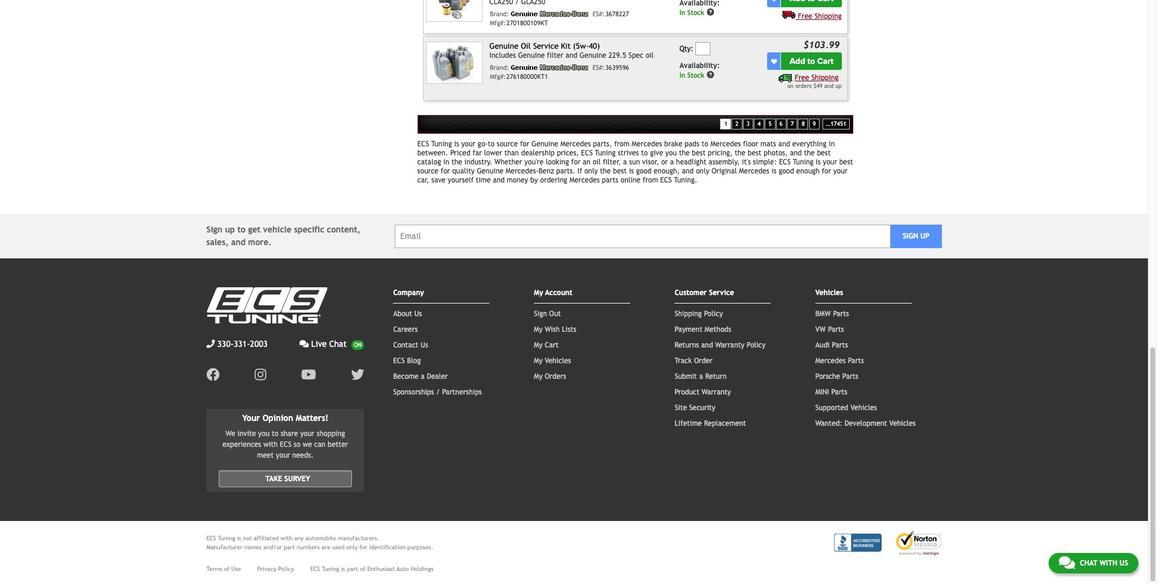 Task type: vqa. For each thing, say whether or not it's contained in the screenshot.
Sign Out link
yes



Task type: describe. For each thing, give the bounding box(es) containing it.
lifetime replacement
[[675, 420, 746, 428]]

terms of use
[[206, 566, 241, 573]]

live
[[311, 339, 327, 349]]

prices,
[[557, 149, 579, 157]]

mercedes up pricing,
[[711, 140, 741, 148]]

genuine up time
[[477, 167, 504, 175]]

ecs left blog
[[393, 357, 405, 365]]

we
[[226, 430, 235, 438]]

276180000kt1
[[506, 73, 548, 80]]

supported vehicles link
[[815, 404, 877, 412]]

your right 'meet'
[[276, 451, 290, 460]]

and down everything
[[790, 149, 802, 157]]

you inside the ecs tuning is your go-to source for genuine mercedes parts, from mercedes brake pads to mercedes floor mats and everything in between. priced far lower than dealership prices, ecs tuning strives to give you the best pricing, the best photos, and the best catalog in the industry. whether you're looking for an oil filter, a sun visor, or a headlight assembly, it's simple: ecs tuning is your best source for quality genuine mercedes-benz parts. if only the best is good enough, and only original mercedes is good enough for your car, save yourself time and money by ordering mercedes parts online from ecs tuning.
[[665, 149, 677, 157]]

bmw
[[815, 310, 831, 318]]

my vehicles
[[534, 357, 571, 365]]

kit
[[561, 41, 571, 50]]

you inside we invite you to share your shopping experiences with ecs so we can better meet your needs.
[[258, 430, 270, 438]]

ecs blog link
[[393, 357, 421, 365]]

my orders link
[[534, 373, 566, 381]]

your up the 'priced'
[[461, 140, 476, 148]]

for up dealership
[[520, 140, 529, 148]]

es#3639596 - 276180000kt1 - genuine oil service kit (5w-40) - includes genuine filter and genuine 229.5 spec oil - genuine mercedes benz - mercedes benz image
[[426, 41, 483, 84]]

shopping
[[317, 430, 345, 438]]

my cart link
[[534, 341, 559, 350]]

tuning for ecs tuning is part of enthusiast auto holdings
[[322, 566, 339, 573]]

product warranty link
[[675, 388, 731, 397]]

instagram logo image
[[255, 368, 266, 382]]

wanted:
[[815, 420, 842, 428]]

ecs down enough,
[[660, 176, 672, 185]]

free shipping on orders $49 and up
[[787, 74, 842, 89]]

my for my account
[[534, 289, 543, 297]]

parts for vw parts
[[828, 326, 844, 334]]

auto
[[397, 566, 409, 573]]

0 horizontal spatial in
[[443, 158, 449, 166]]

so
[[294, 441, 301, 449]]

for right enough
[[822, 167, 831, 175]]

es#: for 3639596
[[593, 64, 605, 71]]

my for my wish lists
[[534, 326, 543, 334]]

service inside genuine oil service kit (5w-40) includes genuine filter and genuine 229.5 spec oil
[[533, 41, 559, 50]]

3 link
[[743, 118, 753, 130]]

up inside free shipping on orders $49 and up
[[835, 83, 842, 89]]

survey
[[284, 475, 310, 483]]

porsche parts link
[[815, 373, 859, 381]]

catalog
[[417, 158, 441, 166]]

become
[[393, 373, 419, 381]]

your up we
[[300, 430, 314, 438]]

add
[[790, 56, 805, 66]]

names
[[244, 544, 262, 551]]

best down filter,
[[613, 167, 627, 175]]

brand: for 276180000kt1
[[490, 64, 509, 71]]

1 good from the left
[[636, 167, 652, 175]]

1 vertical spatial chat
[[1080, 559, 1098, 568]]

genuine mercedes benz - corporate logo image for 2701800109kt
[[511, 11, 590, 17]]

1 vertical spatial from
[[643, 176, 658, 185]]

2003
[[250, 339, 268, 349]]

pads
[[685, 140, 700, 148]]

0 vertical spatial warranty
[[715, 341, 745, 350]]

brake
[[664, 140, 683, 148]]

ecs tuning is your go-to source for genuine mercedes parts, from mercedes brake pads to mercedes floor mats and everything in between. priced far lower than dealership prices, ecs tuning strives to give you the best pricing, the best photos, and the best catalog in the industry. whether you're looking for an oil filter, a sun visor, or a headlight assembly, it's simple: ecs tuning is your best source for quality genuine mercedes-benz parts. if only the best is good enough, and only original mercedes is good enough for your car, save yourself time and money by ordering mercedes parts online from ecs tuning.
[[417, 140, 853, 185]]

about
[[393, 310, 412, 318]]

/
[[436, 388, 440, 397]]

qty:
[[680, 44, 694, 53]]

and up tuning.
[[682, 167, 694, 175]]

brand: for 2701800109kt
[[490, 10, 509, 18]]

mercedes down it's
[[739, 167, 769, 175]]

up for sign up
[[920, 232, 930, 241]]

holdings
[[411, 566, 433, 573]]

audi parts
[[815, 341, 848, 350]]

best down everything
[[817, 149, 831, 157]]

8 link
[[798, 118, 809, 130]]

order
[[694, 357, 713, 365]]

take survey button
[[218, 471, 352, 488]]

everything
[[792, 140, 827, 148]]

mercedes down if
[[570, 176, 600, 185]]

your
[[242, 414, 260, 423]]

7 link
[[787, 118, 797, 130]]

invite
[[238, 430, 256, 438]]

my for my cart
[[534, 341, 543, 350]]

numbers
[[297, 544, 320, 551]]

tuning for ecs tuning is your go-to source for genuine mercedes parts, from mercedes brake pads to mercedes floor mats and everything in between. priced far lower than dealership prices, ecs tuning strives to give you the best pricing, the best photos, and the best catalog in the industry. whether you're looking for an oil filter, a sun visor, or a headlight assembly, it's simple: ecs tuning is your best source for quality genuine mercedes-benz parts. if only the best is good enough, and only original mercedes is good enough for your car, save yourself time and money by ordering mercedes parts online from ecs tuning.
[[431, 140, 452, 148]]

vehicles up wanted: development vehicles
[[851, 404, 877, 412]]

vehicles right "development"
[[890, 420, 916, 428]]

whether
[[495, 158, 522, 166]]

2701800109kt
[[506, 19, 548, 27]]

$103.99
[[803, 39, 840, 50]]

specific
[[294, 225, 324, 235]]

use
[[231, 566, 241, 573]]

than
[[504, 149, 519, 157]]

wanted: development vehicles
[[815, 420, 916, 428]]

photos,
[[764, 149, 788, 157]]

and right time
[[493, 176, 505, 185]]

and inside genuine oil service kit (5w-40) includes genuine filter and genuine 229.5 spec oil
[[566, 51, 577, 60]]

genuine up dealership
[[532, 140, 558, 148]]

and up photos,
[[778, 140, 790, 148]]

vehicles up bmw parts link
[[815, 289, 843, 297]]

free for free shipping on orders $49 and up
[[795, 74, 809, 82]]

genuine oil service kit (5w-40) link
[[489, 41, 600, 50]]

pricing,
[[708, 149, 733, 157]]

5 link
[[765, 118, 775, 130]]

a left sun
[[623, 158, 627, 166]]

to inside we invite you to share your shopping experiences with ecs so we can better meet your needs.
[[272, 430, 278, 438]]

part inside ecs tuning is not affiliated with any automobile manufacturers. manufacturer names and/or part numbers are used only for identification purposes.
[[284, 544, 295, 551]]

best down pads
[[692, 149, 706, 157]]

for up if
[[571, 158, 581, 166]]

payment methods link
[[675, 326, 731, 334]]

identification
[[369, 544, 406, 551]]

meet
[[257, 451, 274, 460]]

1 vertical spatial source
[[417, 167, 439, 175]]

1 in from the top
[[680, 8, 685, 17]]

priced
[[450, 149, 470, 157]]

is inside ecs tuning is not affiliated with any automobile manufacturers. manufacturer names and/or part numbers are used only for identification purposes.
[[237, 535, 241, 542]]

vw parts link
[[815, 326, 844, 334]]

bmw parts link
[[815, 310, 849, 318]]

security
[[689, 404, 716, 412]]

oil inside genuine oil service kit (5w-40) includes genuine filter and genuine 229.5 spec oil
[[646, 51, 654, 60]]

car,
[[417, 176, 429, 185]]

track order link
[[675, 357, 713, 365]]

sales,
[[206, 238, 229, 247]]

to up visor,
[[641, 149, 648, 157]]

es#: for 3678227
[[593, 10, 605, 18]]

2 vertical spatial with
[[1100, 559, 1118, 568]]

ecs down photos,
[[779, 158, 791, 166]]

quality
[[452, 167, 475, 175]]

strives
[[618, 149, 639, 157]]

parts for bmw parts
[[833, 310, 849, 318]]

filter,
[[603, 158, 621, 166]]

sign up
[[903, 232, 930, 241]]

2 good from the left
[[779, 167, 794, 175]]

us for contact us
[[421, 341, 428, 350]]

my for my orders
[[534, 373, 543, 381]]

the up parts
[[600, 167, 611, 175]]

mfg#: for es#: 3639596 mfg#: 276180000kt1
[[490, 73, 506, 80]]

customer
[[675, 289, 707, 297]]

become a dealer link
[[393, 373, 448, 381]]

330-331-2003
[[217, 339, 268, 349]]

mercedes down "audi parts" 'link'
[[815, 357, 846, 365]]

genuine down 40)
[[580, 51, 606, 60]]

twitter logo image
[[351, 368, 364, 382]]

best down floor
[[748, 149, 762, 157]]

add to cart button
[[781, 53, 842, 70]]

lifetime
[[675, 420, 702, 428]]

2 link
[[732, 118, 742, 130]]

parts for mercedes parts
[[848, 357, 864, 365]]

mercedes up give
[[632, 140, 662, 148]]

the down the 'priced'
[[452, 158, 462, 166]]

stock inside availability: in stock
[[687, 71, 704, 79]]

comments image for live
[[299, 340, 309, 348]]

is down the used
[[341, 566, 345, 573]]

8
[[802, 120, 805, 127]]

question sign image
[[707, 71, 715, 79]]

porsche
[[815, 373, 840, 381]]

bmw parts
[[815, 310, 849, 318]]

matters!
[[296, 414, 328, 423]]

1 stock from the top
[[687, 8, 704, 17]]

parts,
[[593, 140, 612, 148]]

chat inside the live chat link
[[329, 339, 347, 349]]

sign for sign up to get vehicle specific content, sales, and more.
[[206, 225, 222, 235]]



Task type: locate. For each thing, give the bounding box(es) containing it.
1 horizontal spatial chat
[[1080, 559, 1098, 568]]

only down manufacturers.
[[346, 544, 358, 551]]

3
[[747, 120, 750, 127]]

a right or
[[670, 158, 674, 166]]

tuning inside ecs tuning is not affiliated with any automobile manufacturers. manufacturer names and/or part numbers are used only for identification purposes.
[[218, 535, 235, 542]]

1 horizontal spatial good
[[779, 167, 794, 175]]

and right sales,
[[231, 238, 246, 247]]

with inside we invite you to share your shopping experiences with ecs so we can better meet your needs.
[[263, 441, 278, 449]]

you're
[[524, 158, 544, 166]]

2 brand: from the top
[[490, 64, 509, 71]]

to up lower
[[488, 140, 495, 148]]

service right customer
[[709, 289, 734, 297]]

facebook logo image
[[206, 368, 220, 382]]

live chat link
[[299, 338, 364, 351]]

looking
[[546, 158, 569, 166]]

tuning down parts, on the right top of the page
[[595, 149, 616, 157]]

if
[[578, 167, 582, 175]]

es#: inside es#: 3678227 mfg#: 2701800109kt
[[593, 10, 605, 18]]

to right pads
[[702, 140, 708, 148]]

es#3678227 - 2701800109kt - cla250 / gla250 oil change kit (5w-40) - an all genuine mercedes-benz oil service kit for your cla250 / gla250 - genuine mercedes benz - mercedes benz image
[[426, 0, 483, 21]]

can
[[314, 441, 326, 449]]

tuning up between.
[[431, 140, 452, 148]]

parts for porsche parts
[[842, 373, 859, 381]]

warranty down methods
[[715, 341, 745, 350]]

mercedes up prices,
[[561, 140, 591, 148]]

filter
[[547, 51, 564, 60]]

parts up "porsche parts" link at bottom
[[848, 357, 864, 365]]

0 horizontal spatial service
[[533, 41, 559, 50]]

0 vertical spatial us
[[414, 310, 422, 318]]

add to wish list image
[[771, 58, 777, 64]]

for inside ecs tuning is not affiliated with any automobile manufacturers. manufacturer names and/or part numbers are used only for identification purposes.
[[359, 544, 367, 551]]

company
[[393, 289, 424, 297]]

2 vertical spatial shipping
[[675, 310, 702, 318]]

0 horizontal spatial policy
[[278, 566, 294, 573]]

es#: 3678227 mfg#: 2701800109kt
[[490, 10, 629, 27]]

0 horizontal spatial chat
[[329, 339, 347, 349]]

money
[[507, 176, 528, 185]]

1 vertical spatial us
[[421, 341, 428, 350]]

in down 'availability:'
[[680, 71, 685, 79]]

shipping for free shipping
[[815, 12, 842, 21]]

shipping inside free shipping on orders $49 and up
[[811, 74, 839, 82]]

0 vertical spatial in
[[680, 8, 685, 17]]

ecs blog
[[393, 357, 421, 365]]

2 horizontal spatial policy
[[747, 341, 766, 350]]

comments image
[[299, 340, 309, 348], [1059, 556, 1075, 570]]

2 in from the top
[[680, 71, 685, 79]]

1 vertical spatial in
[[443, 158, 449, 166]]

comments image inside the chat with us link
[[1059, 556, 1075, 570]]

7
[[791, 120, 794, 127]]

audi parts link
[[815, 341, 848, 350]]

1 horizontal spatial cart
[[817, 56, 834, 66]]

1 vertical spatial part
[[347, 566, 358, 573]]

careers
[[393, 326, 418, 334]]

ecs inside ecs tuning is not affiliated with any automobile manufacturers. manufacturer names and/or part numbers are used only for identification purposes.
[[206, 535, 216, 542]]

automobile
[[306, 535, 336, 542]]

for
[[520, 140, 529, 148], [571, 158, 581, 166], [441, 167, 450, 175], [822, 167, 831, 175], [359, 544, 367, 551]]

sign for sign out
[[534, 310, 547, 318]]

1 vertical spatial policy
[[747, 341, 766, 350]]

to left get in the top left of the page
[[237, 225, 246, 235]]

a left return
[[699, 373, 703, 381]]

us for about us
[[414, 310, 422, 318]]

benz
[[539, 167, 554, 175]]

payment methods
[[675, 326, 731, 334]]

genuine down oil
[[518, 51, 545, 60]]

3678227
[[605, 10, 629, 18]]

policy for privacy policy
[[278, 566, 294, 573]]

0 vertical spatial free shipping image
[[782, 10, 796, 19]]

my up my vehicles
[[534, 341, 543, 350]]

ecs down "numbers"
[[310, 566, 320, 573]]

submit
[[675, 373, 697, 381]]

1 vertical spatial comments image
[[1059, 556, 1075, 570]]

vehicles up orders
[[545, 357, 571, 365]]

tuning down are on the left bottom of page
[[322, 566, 339, 573]]

0 vertical spatial brand:
[[490, 10, 509, 18]]

ecs inside we invite you to share your shopping experiences with ecs so we can better meet your needs.
[[280, 441, 292, 449]]

part down the any
[[284, 544, 295, 551]]

tuning for ecs tuning is not affiliated with any automobile manufacturers. manufacturer names and/or part numbers are used only for identification purposes.
[[218, 535, 235, 542]]

0 vertical spatial with
[[263, 441, 278, 449]]

0 horizontal spatial only
[[346, 544, 358, 551]]

part left the enthusiast
[[347, 566, 358, 573]]

good down photos,
[[779, 167, 794, 175]]

in stock
[[680, 8, 704, 17]]

oil inside the ecs tuning is your go-to source for genuine mercedes parts, from mercedes brake pads to mercedes floor mats and everything in between. priced far lower than dealership prices, ecs tuning strives to give you the best pricing, the best photos, and the best catalog in the industry. whether you're looking for an oil filter, a sun visor, or a headlight assembly, it's simple: ecs tuning is your best source for quality genuine mercedes-benz parts. if only the best is good enough, and only original mercedes is good enough for your car, save yourself time and money by ordering mercedes parts online from ecs tuning.
[[593, 158, 601, 166]]

0 vertical spatial comments image
[[299, 340, 309, 348]]

enthusiast
[[367, 566, 395, 573]]

oil right spec
[[646, 51, 654, 60]]

the up headlight
[[679, 149, 690, 157]]

terms
[[206, 566, 222, 573]]

contact
[[393, 341, 418, 350]]

in down between.
[[443, 158, 449, 166]]

0 horizontal spatial part
[[284, 544, 295, 551]]

is down simple:
[[772, 167, 777, 175]]

stock down 'availability:'
[[687, 71, 704, 79]]

mfg#: for es#: 3678227 mfg#: 2701800109kt
[[490, 19, 506, 27]]

mats
[[761, 140, 776, 148]]

tuning up enough
[[793, 158, 814, 166]]

youtube logo image
[[301, 368, 316, 382]]

0 horizontal spatial of
[[224, 566, 230, 573]]

my cart
[[534, 341, 559, 350]]

2 my from the top
[[534, 326, 543, 334]]

tuning
[[431, 140, 452, 148], [595, 149, 616, 157], [793, 158, 814, 166], [218, 535, 235, 542], [322, 566, 339, 573]]

1 vertical spatial service
[[709, 289, 734, 297]]

mfg#: inside es#: 3678227 mfg#: 2701800109kt
[[490, 19, 506, 27]]

1 vertical spatial you
[[258, 430, 270, 438]]

my orders
[[534, 373, 566, 381]]

ecs up between.
[[417, 140, 429, 148]]

1 vertical spatial warranty
[[702, 388, 731, 397]]

free for free shipping
[[798, 12, 813, 21]]

add to wish list image
[[771, 0, 777, 2]]

orders
[[545, 373, 566, 381]]

we invite you to share your shopping experiences with ecs so we can better meet your needs.
[[222, 430, 348, 460]]

sign up to get vehicle specific content, sales, and more.
[[206, 225, 361, 247]]

0 vertical spatial genuine mercedes benz - corporate logo image
[[511, 11, 590, 17]]

parts for mini parts
[[831, 388, 848, 397]]

1 brand: from the top
[[490, 10, 509, 18]]

up inside sign up button
[[920, 232, 930, 241]]

sign out link
[[534, 310, 561, 318]]

4 my from the top
[[534, 357, 543, 365]]

and down kit
[[566, 51, 577, 60]]

1 horizontal spatial comments image
[[1059, 556, 1075, 570]]

1 vertical spatial in
[[680, 71, 685, 79]]

and inside sign up to get vehicle specific content, sales, and more.
[[231, 238, 246, 247]]

only down headlight
[[696, 167, 709, 175]]

up for sign up to get vehicle specific content, sales, and more.
[[225, 225, 235, 235]]

1 genuine mercedes benz - corporate logo image from the top
[[511, 11, 590, 17]]

0 vertical spatial in
[[829, 140, 835, 148]]

product warranty
[[675, 388, 731, 397]]

parts.
[[556, 167, 575, 175]]

warranty down return
[[702, 388, 731, 397]]

floor
[[743, 140, 759, 148]]

parts
[[833, 310, 849, 318], [828, 326, 844, 334], [832, 341, 848, 350], [848, 357, 864, 365], [842, 373, 859, 381], [831, 388, 848, 397]]

to
[[807, 56, 815, 66], [488, 140, 495, 148], [702, 140, 708, 148], [641, 149, 648, 157], [237, 225, 246, 235], [272, 430, 278, 438]]

is up enough
[[816, 158, 821, 166]]

with inside ecs tuning is not affiliated with any automobile manufacturers. manufacturer names and/or part numbers are used only for identification purposes.
[[281, 535, 292, 542]]

1 link
[[720, 118, 731, 130]]

2 horizontal spatial only
[[696, 167, 709, 175]]

0 vertical spatial oil
[[646, 51, 654, 60]]

ecs tuning image
[[206, 288, 327, 324]]

0 vertical spatial stock
[[687, 8, 704, 17]]

1 horizontal spatial source
[[497, 140, 518, 148]]

comments image inside the live chat link
[[299, 340, 309, 348]]

2 horizontal spatial with
[[1100, 559, 1118, 568]]

1 horizontal spatial in
[[829, 140, 835, 148]]

and/or
[[263, 544, 282, 551]]

your opinion matters!
[[242, 414, 328, 423]]

shipping policy
[[675, 310, 723, 318]]

2 es#: from the top
[[593, 64, 605, 71]]

1 horizontal spatial up
[[835, 83, 842, 89]]

cart down $103.99
[[817, 56, 834, 66]]

1 vertical spatial free shipping image
[[779, 74, 793, 83]]

best down …17451 'link'
[[839, 158, 853, 166]]

genuine mercedes benz - corporate logo image down filter at the top left of the page
[[511, 64, 590, 70]]

of left the enthusiast
[[360, 566, 365, 573]]

Email email field
[[395, 225, 891, 248]]

my wish lists
[[534, 326, 576, 334]]

1 vertical spatial with
[[281, 535, 292, 542]]

experiences
[[222, 441, 261, 449]]

supported vehicles
[[815, 404, 877, 412]]

is left not
[[237, 535, 241, 542]]

0 horizontal spatial cart
[[545, 341, 559, 350]]

1 vertical spatial mfg#:
[[490, 73, 506, 80]]

genuine mercedes benz - corporate logo image up 2701800109kt
[[511, 11, 590, 17]]

free shipping image up the on
[[779, 74, 793, 83]]

parts right bmw
[[833, 310, 849, 318]]

0 vertical spatial mfg#:
[[490, 19, 506, 27]]

0 horizontal spatial source
[[417, 167, 439, 175]]

shipping for free shipping on orders $49 and up
[[811, 74, 839, 82]]

0 horizontal spatial you
[[258, 430, 270, 438]]

0 vertical spatial chat
[[329, 339, 347, 349]]

not
[[243, 535, 252, 542]]

sign inside sign up to get vehicle specific content, sales, and more.
[[206, 225, 222, 235]]

or
[[661, 158, 668, 166]]

1 vertical spatial cart
[[545, 341, 559, 350]]

my left wish
[[534, 326, 543, 334]]

1 vertical spatial oil
[[593, 158, 601, 166]]

0 vertical spatial you
[[665, 149, 677, 157]]

up
[[835, 83, 842, 89], [225, 225, 235, 235], [920, 232, 930, 241]]

genuine mercedes benz - corporate logo image for 276180000kt1
[[511, 64, 590, 70]]

give
[[650, 149, 663, 157]]

2 stock from the top
[[687, 71, 704, 79]]

2 vertical spatial us
[[1120, 559, 1128, 568]]

brand: down 'includes'
[[490, 64, 509, 71]]

privacy policy
[[257, 566, 294, 573]]

in inside availability: in stock
[[680, 71, 685, 79]]

my account
[[534, 289, 572, 297]]

1 vertical spatial es#:
[[593, 64, 605, 71]]

vehicle
[[263, 225, 292, 235]]

affiliated
[[254, 535, 279, 542]]

dealer
[[427, 373, 448, 381]]

0 vertical spatial es#:
[[593, 10, 605, 18]]

1 vertical spatial brand:
[[490, 64, 509, 71]]

1 horizontal spatial of
[[360, 566, 365, 573]]

0 vertical spatial free
[[798, 12, 813, 21]]

more.
[[248, 238, 272, 247]]

and inside free shipping on orders $49 and up
[[824, 83, 834, 89]]

0 vertical spatial shipping
[[815, 12, 842, 21]]

spec
[[629, 51, 644, 60]]

service up filter at the top left of the page
[[533, 41, 559, 50]]

1 horizontal spatial sign
[[534, 310, 547, 318]]

1 horizontal spatial part
[[347, 566, 358, 573]]

question sign image
[[707, 8, 715, 16]]

5
[[769, 120, 772, 127]]

is up the 'priced'
[[454, 140, 459, 148]]

0 horizontal spatial good
[[636, 167, 652, 175]]

0 vertical spatial policy
[[704, 310, 723, 318]]

audi
[[815, 341, 830, 350]]

is
[[454, 140, 459, 148], [816, 158, 821, 166], [629, 167, 634, 175], [772, 167, 777, 175], [237, 535, 241, 542], [341, 566, 345, 573]]

0 horizontal spatial comments image
[[299, 340, 309, 348]]

0 vertical spatial service
[[533, 41, 559, 50]]

2 genuine mercedes benz - corporate logo image from the top
[[511, 64, 590, 70]]

you right "invite"
[[258, 430, 270, 438]]

of inside "link"
[[224, 566, 230, 573]]

from
[[614, 140, 630, 148], [643, 176, 658, 185]]

1 horizontal spatial only
[[584, 167, 598, 175]]

0 vertical spatial from
[[614, 140, 630, 148]]

ecs up an
[[581, 149, 593, 157]]

policy
[[704, 310, 723, 318], [747, 341, 766, 350], [278, 566, 294, 573]]

opinion
[[263, 414, 293, 423]]

2 horizontal spatial sign
[[903, 232, 918, 241]]

source down catalog
[[417, 167, 439, 175]]

submit a return
[[675, 373, 727, 381]]

source up than
[[497, 140, 518, 148]]

es#: left 3639596
[[593, 64, 605, 71]]

by
[[530, 176, 538, 185]]

sponsorships / partnerships
[[393, 388, 482, 397]]

1 es#: from the top
[[593, 10, 605, 18]]

the up it's
[[735, 149, 746, 157]]

contact us link
[[393, 341, 428, 350]]

ecs up the manufacturer
[[206, 535, 216, 542]]

wish
[[545, 326, 560, 334]]

about us
[[393, 310, 422, 318]]

1 horizontal spatial from
[[643, 176, 658, 185]]

0 vertical spatial cart
[[817, 56, 834, 66]]

assembly,
[[709, 158, 740, 166]]

mfg#:
[[490, 19, 506, 27], [490, 73, 506, 80]]

parts down mercedes parts
[[842, 373, 859, 381]]

from up strives
[[614, 140, 630, 148]]

1 my from the top
[[534, 289, 543, 297]]

0 horizontal spatial from
[[614, 140, 630, 148]]

methods
[[705, 326, 731, 334]]

2 mfg#: from the top
[[490, 73, 506, 80]]

manufacturer
[[206, 544, 242, 551]]

0 vertical spatial source
[[497, 140, 518, 148]]

parts right "vw" on the bottom of page
[[828, 326, 844, 334]]

mfg#: down 'includes'
[[490, 73, 506, 80]]

to inside sign up to get vehicle specific content, sales, and more.
[[237, 225, 246, 235]]

only inside ecs tuning is not affiliated with any automobile manufacturers. manufacturer names and/or part numbers are used only for identification purposes.
[[346, 544, 358, 551]]

is up online
[[629, 167, 634, 175]]

and right $49
[[824, 83, 834, 89]]

1 vertical spatial stock
[[687, 71, 704, 79]]

1 horizontal spatial oil
[[646, 51, 654, 60]]

genuine mercedes benz - corporate logo image
[[511, 11, 590, 17], [511, 64, 590, 70]]

lists
[[562, 326, 576, 334]]

lifetime replacement link
[[675, 420, 746, 428]]

0 vertical spatial part
[[284, 544, 295, 551]]

1 vertical spatial shipping
[[811, 74, 839, 82]]

ecs left so
[[280, 441, 292, 449]]

free inside free shipping on orders $49 and up
[[795, 74, 809, 82]]

the down everything
[[804, 149, 815, 157]]

sponsorships
[[393, 388, 434, 397]]

3 my from the top
[[534, 341, 543, 350]]

$49
[[813, 83, 823, 89]]

phone image
[[206, 340, 215, 348]]

1 vertical spatial free
[[795, 74, 809, 82]]

supported
[[815, 404, 848, 412]]

your down everything
[[823, 158, 837, 166]]

comments image for chat
[[1059, 556, 1075, 570]]

and up order
[[701, 341, 713, 350]]

genuine up 'includes'
[[489, 41, 519, 50]]

1 horizontal spatial policy
[[704, 310, 723, 318]]

1 horizontal spatial you
[[665, 149, 677, 157]]

free up $103.99
[[798, 12, 813, 21]]

ecs tuning is part of enthusiast auto holdings
[[310, 566, 433, 573]]

1 horizontal spatial service
[[709, 289, 734, 297]]

es#: inside es#: 3639596 mfg#: 276180000kt1
[[593, 64, 605, 71]]

brand: up 2701800109kt
[[490, 10, 509, 18]]

es#: left 3678227
[[593, 10, 605, 18]]

with
[[263, 441, 278, 449], [281, 535, 292, 542], [1100, 559, 1118, 568]]

5 my from the top
[[534, 373, 543, 381]]

0 horizontal spatial oil
[[593, 158, 601, 166]]

0 horizontal spatial with
[[263, 441, 278, 449]]

between.
[[417, 149, 448, 157]]

good down visor,
[[636, 167, 652, 175]]

policy for shipping policy
[[704, 310, 723, 318]]

best
[[692, 149, 706, 157], [748, 149, 762, 157], [817, 149, 831, 157], [839, 158, 853, 166], [613, 167, 627, 175]]

stock left question sign icon at right top
[[687, 8, 704, 17]]

to inside button
[[807, 56, 815, 66]]

you down brake
[[665, 149, 677, 157]]

2 horizontal spatial up
[[920, 232, 930, 241]]

better
[[328, 441, 348, 449]]

in left question sign icon at right top
[[680, 8, 685, 17]]

up inside sign up to get vehicle specific content, sales, and more.
[[225, 225, 235, 235]]

account
[[545, 289, 572, 297]]

stock
[[687, 8, 704, 17], [687, 71, 704, 79]]

sign inside button
[[903, 232, 918, 241]]

comments image left "chat with us"
[[1059, 556, 1075, 570]]

1 mfg#: from the top
[[490, 19, 506, 27]]

parts for audi parts
[[832, 341, 848, 350]]

far
[[473, 149, 482, 157]]

None text field
[[696, 42, 711, 55]]

2 vertical spatial policy
[[278, 566, 294, 573]]

parts down "porsche parts" link at bottom
[[831, 388, 848, 397]]

1 of from the left
[[224, 566, 230, 573]]

2 of from the left
[[360, 566, 365, 573]]

free shipping image
[[782, 10, 796, 19], [779, 74, 793, 83]]

1 horizontal spatial with
[[281, 535, 292, 542]]

0 horizontal spatial sign
[[206, 225, 222, 235]]

cart inside button
[[817, 56, 834, 66]]

in down …17451 'link'
[[829, 140, 835, 148]]

my vehicles link
[[534, 357, 571, 365]]

your right enough
[[833, 167, 848, 175]]

mfg#: inside es#: 3639596 mfg#: 276180000kt1
[[490, 73, 506, 80]]

sign for sign up
[[903, 232, 918, 241]]

0 horizontal spatial up
[[225, 225, 235, 235]]

1 vertical spatial genuine mercedes benz - corporate logo image
[[511, 64, 590, 70]]

my for my vehicles
[[534, 357, 543, 365]]

it's
[[742, 158, 751, 166]]

wanted: development vehicles link
[[815, 420, 916, 428]]

for up save
[[441, 167, 450, 175]]

a left dealer at bottom left
[[421, 373, 425, 381]]

only down an
[[584, 167, 598, 175]]



